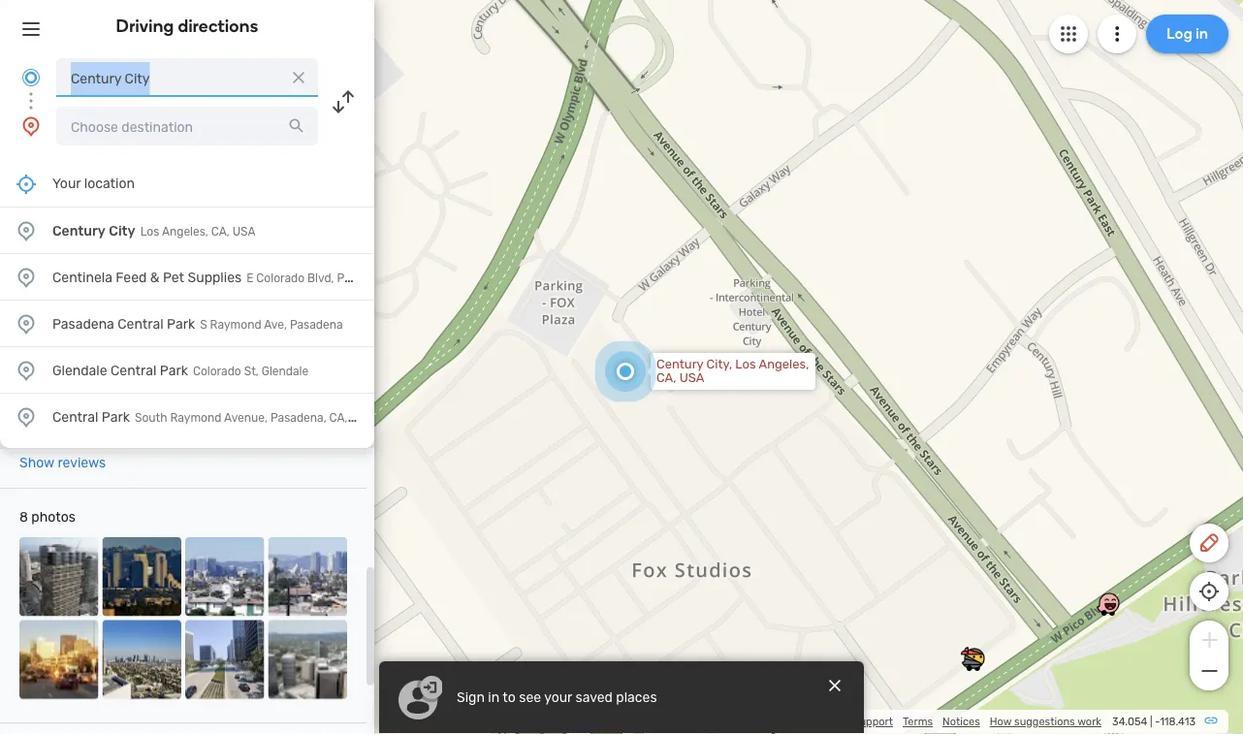 Task type: vqa. For each thing, say whether or not it's contained in the screenshot.
"Image 6 of Century City, Los Angeles" at the left bottom of the page
yes



Task type: locate. For each thing, give the bounding box(es) containing it.
how suggestions work link
[[990, 715, 1102, 728]]

link image
[[1204, 713, 1219, 728]]

4 location image from the top
[[15, 358, 38, 382]]

4 option from the top
[[0, 347, 374, 394]]

zoom out image
[[1197, 660, 1222, 683]]

waze
[[698, 715, 724, 728]]

image 6 of century city, los angeles image
[[102, 620, 181, 699]]

usa
[[680, 371, 705, 386]]

1 location image from the top
[[15, 219, 38, 242]]

3 location image from the top
[[15, 312, 38, 335]]

driving directions
[[116, 16, 258, 36]]

support link
[[853, 715, 893, 728]]

list box
[[0, 161, 374, 448]]

image 3 of century city, los angeles image
[[185, 537, 264, 616]]

1 option from the top
[[0, 208, 374, 254]]

reviews
[[58, 455, 106, 471]]

8 photos
[[19, 509, 75, 525]]

show reviews
[[19, 455, 106, 471]]

show
[[19, 455, 54, 471]]

terms
[[903, 715, 933, 728]]

zoom in image
[[1197, 629, 1222, 652]]

current location image
[[19, 66, 43, 89]]

3 option from the top
[[0, 301, 374, 347]]

to
[[503, 690, 516, 706]]

photos
[[31, 509, 75, 525]]

2 location image from the top
[[15, 265, 38, 289]]

location image for 1st "option" from the top of the page
[[15, 219, 38, 242]]

5 location image from the top
[[15, 405, 38, 429]]

-
[[1155, 715, 1160, 728]]

your
[[544, 690, 572, 706]]

support
[[853, 715, 893, 728]]

34.054
[[1113, 715, 1148, 728]]

option
[[0, 208, 374, 254], [0, 254, 374, 301], [0, 301, 374, 347], [0, 347, 374, 394], [0, 394, 374, 440]]

how
[[990, 715, 1012, 728]]

recenter image
[[15, 172, 38, 195]]

places
[[616, 690, 657, 706]]

location image
[[15, 219, 38, 242], [15, 265, 38, 289], [15, 312, 38, 335], [15, 358, 38, 382], [15, 405, 38, 429]]

in
[[488, 690, 500, 706]]

directions
[[178, 16, 258, 36]]

location image for 3rd "option" from the bottom of the page
[[15, 312, 38, 335]]

community link
[[733, 715, 791, 728]]

image 5 of century city, los angeles image
[[19, 620, 98, 699]]

[missing "en.livemap.styleguide.close" translation] image
[[825, 676, 845, 695]]

los
[[736, 357, 756, 372]]



Task type: describe. For each thing, give the bounding box(es) containing it.
support terms notices how suggestions work
[[853, 715, 1102, 728]]

image 1 of century city, los angeles image
[[19, 537, 98, 616]]

image 4 of century city, los angeles image
[[268, 537, 347, 616]]

8
[[19, 509, 28, 525]]

community
[[733, 715, 791, 728]]

|
[[1150, 715, 1153, 728]]

notices
[[943, 715, 980, 728]]

saved
[[576, 690, 613, 706]]

sign in to see your saved places
[[457, 690, 657, 706]]

34.054 | -118.413
[[1113, 715, 1196, 728]]

image 2 of century city, los angeles image
[[102, 537, 181, 616]]

city,
[[707, 357, 732, 372]]

about
[[665, 715, 696, 728]]

angeles,
[[759, 357, 809, 372]]

image 8 of century city, los angeles image
[[268, 620, 347, 699]]

see
[[519, 690, 541, 706]]

notices link
[[943, 715, 980, 728]]

work
[[1078, 715, 1102, 728]]

5 option from the top
[[0, 394, 374, 440]]

century
[[657, 357, 704, 372]]

about waze community
[[665, 715, 791, 728]]

century city, los angeles, ca, usa
[[657, 357, 809, 386]]

terms link
[[903, 715, 933, 728]]

image 7 of century city, los angeles image
[[185, 620, 264, 699]]

location image for fifth "option" from the top
[[15, 405, 38, 429]]

location image for 4th "option" from the top
[[15, 358, 38, 382]]

118.413
[[1160, 715, 1196, 728]]

suggestions
[[1015, 715, 1075, 728]]

location image
[[19, 114, 43, 138]]

ca,
[[657, 371, 677, 386]]

pencil image
[[1198, 532, 1221, 555]]

Choose starting point text field
[[56, 58, 318, 97]]

driving
[[116, 16, 174, 36]]

location image for 2nd "option"
[[15, 265, 38, 289]]

2 option from the top
[[0, 254, 374, 301]]

sign
[[457, 690, 485, 706]]

x image
[[289, 68, 308, 87]]

Choose destination text field
[[56, 107, 318, 145]]

about waze link
[[665, 715, 724, 728]]



